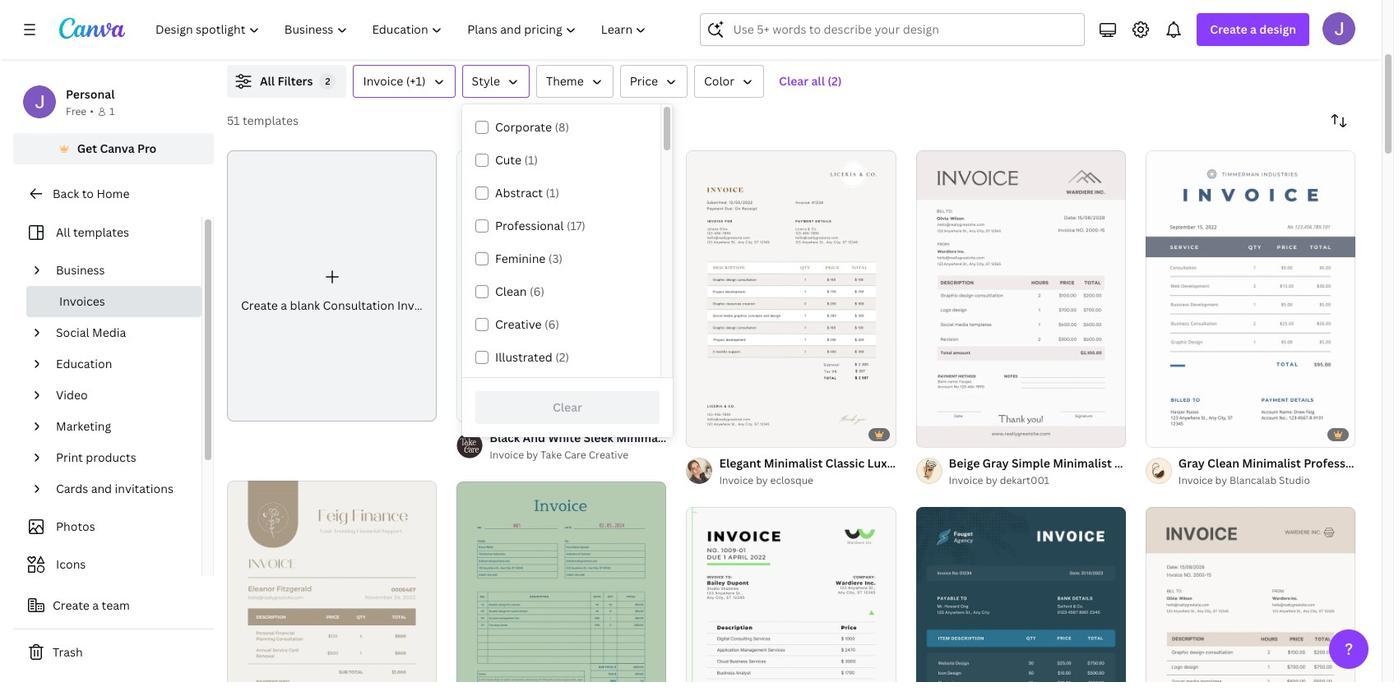 Task type: vqa. For each thing, say whether or not it's contained in the screenshot.
Hero Creative IMAGE
no



Task type: locate. For each thing, give the bounding box(es) containing it.
•
[[90, 104, 94, 118]]

2 consulting invoice templates image from the left
[[1108, 0, 1253, 15]]

(2) right illustrated
[[556, 350, 569, 365]]

by inside elegant minimalist classic luxury business invoice template invoice by eclosque
[[756, 474, 768, 488]]

2 horizontal spatial create
[[1211, 21, 1248, 37]]

consulting invoice templates image
[[1005, 0, 1356, 45], [1108, 0, 1253, 15]]

create inside "dropdown button"
[[1211, 21, 1248, 37]]

(1) for cute (1)
[[525, 152, 538, 168]]

invitations
[[115, 481, 173, 497]]

beige aesthetic invoice image
[[227, 482, 437, 683]]

2 vertical spatial a
[[92, 598, 99, 614]]

1 horizontal spatial templates
[[243, 113, 299, 128]]

business right luxury
[[909, 456, 958, 471]]

and
[[91, 481, 112, 497]]

by down gray
[[986, 474, 998, 488]]

1 vertical spatial (6)
[[545, 317, 560, 332]]

get canva pro button
[[13, 133, 214, 165]]

beige gray simple minimalist consultation invoice image
[[916, 151, 1126, 447], [1146, 508, 1356, 683]]

invoice by eclosque link
[[719, 473, 896, 490]]

clear
[[779, 73, 809, 89], [553, 400, 583, 415]]

(1)
[[525, 152, 538, 168], [546, 185, 560, 201]]

create down "icons"
[[53, 598, 90, 614]]

templates right 51
[[243, 113, 299, 128]]

1 vertical spatial consultation
[[1115, 456, 1187, 471]]

elegant minimalist classic luxury business invoice template link
[[719, 455, 1057, 473]]

1 horizontal spatial consultation
[[1115, 456, 1187, 471]]

clear left all
[[779, 73, 809, 89]]

(1) right cute
[[525, 152, 538, 168]]

home
[[97, 186, 130, 202]]

create a design
[[1211, 21, 1297, 37]]

create left blank
[[241, 298, 278, 314]]

minimalist up the "eclosque"
[[764, 456, 823, 471]]

minimalist up invoice by dekart001 link
[[1053, 456, 1112, 471]]

0 horizontal spatial (1)
[[525, 152, 538, 168]]

1 vertical spatial all
[[56, 225, 70, 240]]

filters
[[278, 73, 313, 89]]

dekart001
[[1000, 474, 1050, 488]]

get canva pro
[[77, 141, 157, 156]]

1 minimalist from the left
[[764, 456, 823, 471]]

free
[[66, 104, 87, 118]]

abstract (1)
[[495, 185, 560, 201]]

1 vertical spatial clear
[[553, 400, 583, 415]]

white it company professional service invoice image
[[686, 508, 896, 683]]

all
[[260, 73, 275, 89], [56, 225, 70, 240]]

0 vertical spatial a
[[1251, 21, 1257, 37]]

Sort by button
[[1323, 104, 1356, 137]]

1 horizontal spatial beige gray simple minimalist consultation invoice image
[[1146, 508, 1356, 683]]

create a design button
[[1197, 13, 1310, 46]]

0 vertical spatial (1)
[[525, 152, 538, 168]]

all down back
[[56, 225, 70, 240]]

creative down clean (6)
[[495, 317, 542, 332]]

1 vertical spatial templates
[[73, 225, 129, 240]]

1 vertical spatial business
[[909, 456, 958, 471]]

1 vertical spatial creative
[[589, 448, 629, 462]]

0 vertical spatial (2)
[[828, 73, 842, 89]]

0 horizontal spatial a
[[92, 598, 99, 614]]

feminine
[[495, 251, 546, 267]]

clear up care
[[553, 400, 583, 415]]

2 minimalist from the left
[[1053, 456, 1112, 471]]

care
[[564, 448, 586, 462]]

1 horizontal spatial create
[[241, 298, 278, 314]]

create left the design
[[1211, 21, 1248, 37]]

trash
[[53, 645, 83, 661]]

templates for 51 templates
[[243, 113, 299, 128]]

1 horizontal spatial a
[[281, 298, 287, 314]]

create a blank consultation invoice element
[[227, 151, 438, 422]]

clear for clear
[[553, 400, 583, 415]]

1 vertical spatial (2)
[[556, 350, 569, 365]]

invoice
[[363, 73, 403, 89], [397, 298, 438, 314], [490, 448, 524, 462], [961, 456, 1002, 471], [1190, 456, 1231, 471], [719, 474, 754, 488], [949, 474, 984, 488], [1179, 474, 1213, 488]]

style
[[472, 73, 500, 89]]

0 horizontal spatial templates
[[73, 225, 129, 240]]

by down elegant
[[756, 474, 768, 488]]

(17)
[[567, 218, 586, 234]]

0 vertical spatial templates
[[243, 113, 299, 128]]

1 horizontal spatial business
[[909, 456, 958, 471]]

beige gray simple minimalist consultation invoice invoice by dekart001
[[949, 456, 1231, 488]]

icons link
[[23, 550, 192, 581]]

0 horizontal spatial minimalist
[[764, 456, 823, 471]]

0 horizontal spatial all
[[56, 225, 70, 240]]

(1) right abstract
[[546, 185, 560, 201]]

1 vertical spatial create
[[241, 298, 278, 314]]

template
[[1005, 456, 1057, 471]]

illustrated (2)
[[495, 350, 569, 365]]

0 horizontal spatial business
[[56, 262, 105, 278]]

team
[[102, 598, 130, 614]]

0 horizontal spatial create
[[53, 598, 90, 614]]

by left take
[[527, 448, 538, 462]]

(6) up illustrated (2)
[[545, 317, 560, 332]]

51
[[227, 113, 240, 128]]

gray
[[983, 456, 1009, 471]]

templates
[[243, 113, 299, 128], [73, 225, 129, 240]]

business link
[[49, 255, 192, 286]]

1 horizontal spatial clear
[[779, 73, 809, 89]]

(6) right clean
[[530, 284, 545, 299]]

all templates link
[[23, 217, 192, 248]]

0 vertical spatial beige gray simple minimalist consultation invoice image
[[916, 151, 1126, 447]]

0 vertical spatial creative
[[495, 317, 542, 332]]

creative (6)
[[495, 317, 560, 332]]

theme button
[[536, 65, 614, 98]]

color button
[[694, 65, 764, 98]]

0 vertical spatial clear
[[779, 73, 809, 89]]

a left the design
[[1251, 21, 1257, 37]]

2 horizontal spatial a
[[1251, 21, 1257, 37]]

invoice by take care creative link
[[490, 448, 667, 464]]

0 vertical spatial (6)
[[530, 284, 545, 299]]

pro
[[137, 141, 157, 156]]

all filters
[[260, 73, 313, 89]]

by
[[527, 448, 538, 462], [756, 474, 768, 488], [986, 474, 998, 488], [1216, 474, 1228, 488]]

invoices
[[59, 294, 105, 309]]

2 vertical spatial create
[[53, 598, 90, 614]]

1 horizontal spatial (1)
[[546, 185, 560, 201]]

a left blank
[[281, 298, 287, 314]]

consultation
[[323, 298, 395, 314], [1115, 456, 1187, 471]]

clear all (2)
[[779, 73, 842, 89]]

1 horizontal spatial minimalist
[[1053, 456, 1112, 471]]

blank
[[290, 298, 320, 314]]

a inside create a blank consultation invoice element
[[281, 298, 287, 314]]

create a team button
[[13, 590, 214, 623]]

all for all filters
[[260, 73, 275, 89]]

1 horizontal spatial (2)
[[828, 73, 842, 89]]

1 consulting invoice templates image from the left
[[1005, 0, 1356, 45]]

1 horizontal spatial all
[[260, 73, 275, 89]]

create for create a blank consultation invoice
[[241, 298, 278, 314]]

print products link
[[49, 443, 192, 474]]

1 vertical spatial beige gray simple minimalist consultation invoice image
[[1146, 508, 1356, 683]]

1 horizontal spatial creative
[[589, 448, 629, 462]]

business up invoices at the top of page
[[56, 262, 105, 278]]

a left the team
[[92, 598, 99, 614]]

templates inside all templates link
[[73, 225, 129, 240]]

create inside button
[[53, 598, 90, 614]]

illustrated
[[495, 350, 553, 365]]

1 vertical spatial a
[[281, 298, 287, 314]]

minimalist inside elegant minimalist classic luxury business invoice template invoice by eclosque
[[764, 456, 823, 471]]

gray clean minimalist professional business consultation and service invoice image
[[1146, 151, 1356, 447]]

(6) for clean (6)
[[530, 284, 545, 299]]

0 horizontal spatial clear
[[553, 400, 583, 415]]

None search field
[[701, 13, 1085, 46]]

a inside "create a team" button
[[92, 598, 99, 614]]

business
[[56, 262, 105, 278], [909, 456, 958, 471]]

invoice by take care creative
[[490, 448, 629, 462]]

0 vertical spatial consultation
[[323, 298, 395, 314]]

photos
[[56, 519, 95, 535]]

templates down 'back to home'
[[73, 225, 129, 240]]

elegant minimalist classic luxury business invoice template image
[[686, 151, 896, 447]]

cards
[[56, 481, 88, 497]]

0 vertical spatial create
[[1211, 21, 1248, 37]]

1 vertical spatial (1)
[[546, 185, 560, 201]]

(2) right all
[[828, 73, 842, 89]]

luxury
[[868, 456, 906, 471]]

(6)
[[530, 284, 545, 299], [545, 317, 560, 332]]

cards and invitations
[[56, 481, 173, 497]]

all left filters in the left of the page
[[260, 73, 275, 89]]

clean
[[495, 284, 527, 299]]

creative right care
[[589, 448, 629, 462]]

(2)
[[828, 73, 842, 89], [556, 350, 569, 365]]

a inside create a design "dropdown button"
[[1251, 21, 1257, 37]]

0 horizontal spatial creative
[[495, 317, 542, 332]]

creative
[[495, 317, 542, 332], [589, 448, 629, 462]]

0 vertical spatial business
[[56, 262, 105, 278]]

a for team
[[92, 598, 99, 614]]

Search search field
[[733, 14, 1075, 45]]

0 vertical spatial all
[[260, 73, 275, 89]]

(+1)
[[406, 73, 426, 89]]

invoice by blancalab studio link
[[1179, 473, 1356, 490]]



Task type: describe. For each thing, give the bounding box(es) containing it.
price button
[[620, 65, 688, 98]]

(1) for abstract (1)
[[546, 185, 560, 201]]

2
[[325, 75, 330, 87]]

invoice (+1)
[[363, 73, 426, 89]]

cute (1)
[[495, 152, 538, 168]]

elegant
[[719, 456, 761, 471]]

a for blank
[[281, 298, 287, 314]]

cute
[[495, 152, 522, 168]]

all templates
[[56, 225, 129, 240]]

studio
[[1279, 474, 1311, 488]]

classic
[[826, 456, 865, 471]]

back
[[53, 186, 79, 202]]

invoice (+1) button
[[353, 65, 455, 98]]

canva
[[100, 141, 135, 156]]

color
[[704, 73, 735, 89]]

print products
[[56, 450, 136, 466]]

video
[[56, 388, 88, 403]]

photos link
[[23, 512, 192, 543]]

invoice by blancalab studio
[[1179, 474, 1311, 488]]

corporate (8)
[[495, 119, 569, 135]]

jacob simon image
[[1323, 12, 1356, 45]]

marketing link
[[49, 411, 192, 443]]

elegant minimalist classic luxury business invoice template invoice by eclosque
[[719, 456, 1057, 488]]

get
[[77, 141, 97, 156]]

back to home link
[[13, 178, 214, 211]]

print
[[56, 450, 83, 466]]

2 filter options selected element
[[320, 73, 336, 90]]

corporate
[[495, 119, 552, 135]]

create for create a team
[[53, 598, 90, 614]]

education link
[[49, 349, 192, 380]]

social media link
[[49, 318, 192, 349]]

black and white sleek minimalist management consulting invoice doc image
[[457, 150, 667, 422]]

beige
[[949, 456, 980, 471]]

to
[[82, 186, 94, 202]]

cards and invitations link
[[49, 474, 192, 505]]

professional
[[495, 218, 564, 234]]

style button
[[462, 65, 530, 98]]

products
[[86, 450, 136, 466]]

personal
[[66, 86, 115, 102]]

free •
[[66, 104, 94, 118]]

1
[[109, 104, 115, 118]]

clean (6)
[[495, 284, 545, 299]]

media
[[92, 325, 126, 341]]

business inside elegant minimalist classic luxury business invoice template invoice by eclosque
[[909, 456, 958, 471]]

minimalist inside beige gray simple minimalist consultation invoice invoice by dekart001
[[1053, 456, 1112, 471]]

create a blank consultation invoice link
[[227, 151, 438, 422]]

a for design
[[1251, 21, 1257, 37]]

dark blue minimalist agency invoice image
[[916, 508, 1126, 683]]

clear button
[[476, 392, 660, 425]]

top level navigation element
[[145, 13, 661, 46]]

templates for all templates
[[73, 225, 129, 240]]

take
[[541, 448, 562, 462]]

all for all templates
[[56, 225, 70, 240]]

back to home
[[53, 186, 130, 202]]

blancalab
[[1230, 474, 1277, 488]]

(2) inside button
[[828, 73, 842, 89]]

invoice by dekart001 link
[[949, 473, 1126, 490]]

abstract
[[495, 185, 543, 201]]

consultation inside beige gray simple minimalist consultation invoice invoice by dekart001
[[1115, 456, 1187, 471]]

0 horizontal spatial beige gray simple minimalist consultation invoice image
[[916, 151, 1126, 447]]

by left blancalab
[[1216, 474, 1228, 488]]

0 horizontal spatial consultation
[[323, 298, 395, 314]]

(8)
[[555, 119, 569, 135]]

video link
[[49, 380, 192, 411]]

(6) for creative (6)
[[545, 317, 560, 332]]

green blue pink vintage retro freelance invoice image
[[457, 482, 667, 683]]

create for create a design
[[1211, 21, 1248, 37]]

clear for clear all (2)
[[779, 73, 809, 89]]

invoice inside button
[[363, 73, 403, 89]]

clear all (2) button
[[771, 65, 850, 98]]

all
[[812, 73, 825, 89]]

price
[[630, 73, 658, 89]]

create a team
[[53, 598, 130, 614]]

0 horizontal spatial (2)
[[556, 350, 569, 365]]

marketing
[[56, 419, 111, 434]]

social media
[[56, 325, 126, 341]]

eclosque
[[771, 474, 814, 488]]

create a blank consultation invoice
[[241, 298, 438, 314]]

professional (17)
[[495, 218, 586, 234]]

education
[[56, 356, 112, 372]]

by inside beige gray simple minimalist consultation invoice invoice by dekart001
[[986, 474, 998, 488]]

51 templates
[[227, 113, 299, 128]]

social
[[56, 325, 89, 341]]

design
[[1260, 21, 1297, 37]]

trash link
[[13, 637, 214, 670]]



